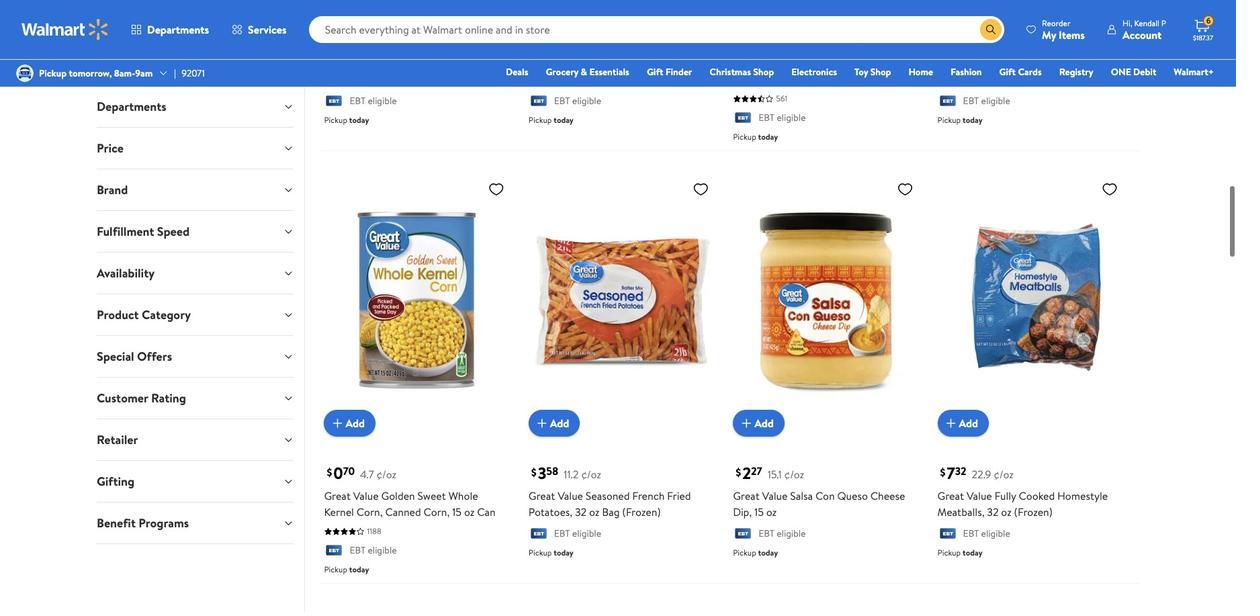 Task type: describe. For each thing, give the bounding box(es) containing it.
(frozen) for 5
[[1010, 72, 1049, 87]]

value for $ 1 92 12.0 ¢/oz great value classic alfredo pasta sauce, 16 oz
[[763, 56, 788, 71]]

salsa
[[791, 489, 814, 504]]

15.1
[[768, 467, 782, 482]]

today for $ 3 58 11.2 ¢/oz great value seasoned french fried potatoes, 32 oz bag (frozen)
[[554, 547, 574, 558]]

add to cart image for 2
[[739, 416, 755, 432]]

15 inside $ 2 27 15.1 ¢/oz great value salsa con queso cheese dip, 15 oz
[[755, 505, 764, 520]]

brand tab
[[86, 169, 305, 210]]

1 for $ 1 92 12.0 ¢/oz great value classic alfredo pasta sauce, 16 oz
[[743, 29, 749, 52]]

seasoned
[[586, 489, 630, 504]]

oz inside $ 3 58 11.2 ¢/oz great value seasoned french fried potatoes, 32 oz bag (frozen)
[[590, 505, 600, 520]]

great for $ 3 58 11.2 ¢/oz great value seasoned french fried potatoes, 32 oz bag (frozen)
[[529, 489, 556, 504]]

ebt image down 'kernel'
[[324, 545, 344, 558]]

con
[[816, 489, 835, 504]]

&
[[581, 65, 588, 79]]

fried
[[668, 489, 691, 504]]

pickup today down 561
[[734, 131, 779, 142]]

product category button
[[86, 294, 305, 335]]

pickup today for $ 2 27 15.1 ¢/oz great value salsa con queso cheese dip, 15 oz
[[734, 547, 779, 558]]

pickup for $ 5 97 18.7 ¢/oz great value fully cooked chicken nuggets, 32 oz (frozen)
[[938, 114, 961, 126]]

debit
[[1134, 65, 1157, 79]]

58
[[547, 464, 559, 479]]

¢/oz for 2
[[785, 467, 805, 482]]

ebt image for 2
[[734, 528, 754, 542]]

eligible for $ 7 32 22.9 ¢/oz great value fully cooked homestyle meatballs, 32 oz (frozen)
[[982, 527, 1011, 541]]

6
[[1207, 15, 1212, 26]]

pickup down sauce,
[[734, 131, 757, 142]]

availability button
[[86, 253, 305, 294]]

add to favorites list, great value salsa con queso cheese dip, 15 oz image
[[898, 181, 914, 197]]

fashion link
[[945, 65, 989, 79]]

pickup left tomorrow,
[[39, 67, 67, 80]]

ebt eligible for $ 3 58 11.2 ¢/oz great value seasoned french fried potatoes, 32 oz bag (frozen)
[[554, 527, 602, 541]]

special offers
[[97, 348, 172, 365]]

hi, kendall p account
[[1123, 17, 1167, 42]]

ebt eligible down 1188
[[350, 544, 397, 558]]

32 for 7
[[988, 505, 999, 520]]

ebt eligible for $ 7 32 22.9 ¢/oz great value fully cooked homestyle meatballs, 32 oz (frozen)
[[964, 527, 1011, 541]]

3 for $ 3 58 11.2 ¢/oz great value seasoned french fried potatoes, 32 oz bag (frozen)
[[538, 462, 547, 485]]

registry link
[[1054, 65, 1100, 79]]

reorder
[[1043, 17, 1071, 29]]

value for $ 7 32 22.9 ¢/oz great value fully cooked homestyle meatballs, 32 oz (frozen)
[[967, 489, 993, 504]]

13.3
[[562, 35, 579, 49]]

oz inside $ 1 92 12.0 ¢/oz great value classic alfredo pasta sauce, 16 oz
[[778, 72, 789, 87]]

add to cart image
[[944, 416, 960, 432]]

dip,
[[734, 505, 752, 520]]

fully for 7
[[995, 489, 1017, 504]]

pickup today for $ 5 97 18.7 ¢/oz great value fully cooked chicken nuggets, 32 oz (frozen)
[[938, 114, 983, 126]]

finder
[[666, 65, 693, 79]]

retailer tab
[[86, 419, 305, 461]]

grocery & essentials
[[546, 65, 630, 79]]

ebt image down sauce,
[[734, 112, 754, 126]]

cooked for 7
[[1020, 489, 1056, 504]]

Walmart Site-Wide search field
[[309, 16, 1005, 43]]

128
[[359, 72, 375, 87]]

customer rating tab
[[86, 378, 305, 419]]

toy shop
[[855, 65, 892, 79]]

programs
[[139, 515, 189, 532]]

great value fully cooked homestyle meatballs, 32 oz (frozen) image
[[938, 175, 1124, 426]]

grocery
[[546, 65, 579, 79]]

gifting button
[[86, 461, 305, 502]]

cheese
[[871, 489, 906, 504]]

add for 2
[[755, 416, 774, 431]]

eligible for $ 5 97 18.7 ¢/oz great value fully cooked chicken nuggets, 32 oz (frozen)
[[982, 94, 1011, 108]]

departments button
[[120, 13, 221, 46]]

price button
[[86, 128, 305, 169]]

ebt for $ 5 97 18.7 ¢/oz great value fully cooked chicken nuggets, 32 oz (frozen)
[[964, 94, 980, 108]]

today for $ 7 32 22.9 ¢/oz great value fully cooked homestyle meatballs, 32 oz (frozen)
[[963, 547, 983, 558]]

great value golden sweet whole kernel corn, canned corn, 15 oz can image
[[324, 175, 510, 426]]

product category tab
[[86, 294, 305, 335]]

chicken
[[1058, 56, 1096, 71]]

hamburger
[[586, 56, 639, 71]]

8am-
[[114, 67, 135, 80]]

sauce,
[[734, 72, 764, 87]]

one debit link
[[1106, 65, 1163, 79]]

ebt for $ 1 46 13.3 ¢/oz great value hamburger buns, 8 count, 11 oz
[[554, 94, 570, 108]]

ebt image for 7
[[938, 528, 958, 542]]

$ 0 70 4.7 ¢/oz great value golden sweet whole kernel corn, canned corn, 15 oz can
[[324, 462, 496, 520]]

services button
[[221, 13, 298, 46]]

special
[[97, 348, 134, 365]]

oz inside $ 7 32 22.9 ¢/oz great value fully cooked homestyle meatballs, 32 oz (frozen)
[[1002, 505, 1012, 520]]

customer rating button
[[86, 378, 305, 419]]

hi,
[[1123, 17, 1133, 29]]

(frozen) inside $ 3 58 11.2 ¢/oz great value seasoned french fried potatoes, 32 oz bag (frozen)
[[623, 505, 661, 520]]

eligible for $ 3 58 11.2 ¢/oz great value seasoned french fried potatoes, 32 oz bag (frozen)
[[573, 527, 602, 541]]

ebt down the 16 at the right
[[759, 111, 775, 125]]

ebt eligible for $ 2 27 15.1 ¢/oz great value salsa con queso cheese dip, 15 oz
[[759, 527, 806, 541]]

ebt for $ 3 58 11.2 ¢/oz great value seasoned french fried potatoes, 32 oz bag (frozen)
[[554, 527, 570, 541]]

$ for $ 1 46 13.3 ¢/oz great value hamburger buns, 8 count, 11 oz
[[532, 32, 537, 47]]

product
[[97, 307, 139, 323]]

¢/oz for 5
[[993, 35, 1013, 49]]

price
[[97, 140, 124, 157]]

pickup for $ 1 46 13.3 ¢/oz great value hamburger buns, 8 count, 11 oz
[[529, 114, 552, 126]]

gift finder link
[[641, 65, 699, 79]]

retailer
[[97, 432, 138, 448]]

22.9
[[972, 467, 992, 482]]

2 corn, from the left
[[424, 505, 450, 520]]

¢/oz inside $ 0 70 4.7 ¢/oz great value golden sweet whole kernel corn, canned corn, 15 oz can
[[377, 467, 397, 482]]

value for $ 0 70 4.7 ¢/oz great value golden sweet whole kernel corn, canned corn, 15 oz can
[[353, 489, 379, 504]]

brand
[[97, 182, 128, 198]]

ebt down 'kernel'
[[350, 544, 366, 558]]

d
[[452, 56, 460, 71]]

sweet
[[418, 489, 446, 504]]

add to cart image for 0
[[330, 416, 346, 432]]

departments inside popup button
[[147, 22, 209, 37]]

availability
[[97, 265, 155, 282]]

home
[[909, 65, 934, 79]]

customer rating
[[97, 390, 186, 407]]

queso
[[838, 489, 868, 504]]

gift finder
[[647, 65, 693, 79]]

ebt image for 1
[[529, 95, 549, 109]]

92
[[749, 32, 760, 46]]

pickup today down 1188
[[324, 564, 369, 575]]

fully for 5
[[995, 56, 1017, 71]]

pickup today for $ 1 46 13.3 ¢/oz great value hamburger buns, 8 count, 11 oz
[[529, 114, 574, 126]]

eligible for $ 1 46 13.3 ¢/oz great value hamburger buns, 8 count, 11 oz
[[573, 94, 602, 108]]

4.7
[[360, 467, 374, 482]]

$ for $ 1 92 12.0 ¢/oz great value classic alfredo pasta sauce, 16 oz
[[736, 32, 742, 47]]

value inside $ 3 57 2.8 ¢/fl oz great value whole vitamin d milk, gallon, 128 fl oz
[[353, 56, 379, 71]]

add to favorites list, great value fully cooked homestyle meatballs, 32 oz (frozen) image
[[1102, 181, 1119, 197]]

$ 7 32 22.9 ¢/oz great value fully cooked homestyle meatballs, 32 oz (frozen)
[[938, 462, 1109, 520]]

benefit programs tab
[[86, 503, 305, 544]]

70
[[343, 464, 355, 479]]

oz inside $ 1 46 13.3 ¢/oz great value hamburger buns, 8 count, 11 oz
[[538, 72, 549, 87]]

great for $ 0 70 4.7 ¢/oz great value golden sweet whole kernel corn, canned corn, 15 oz can
[[324, 489, 351, 504]]

$187.37
[[1194, 33, 1214, 42]]

fulfillment speed button
[[86, 211, 305, 252]]

$ for $ 2 27 15.1 ¢/oz great value salsa con queso cheese dip, 15 oz
[[736, 465, 742, 480]]

eligible down 1188
[[368, 544, 397, 558]]

ebt eligible down 561
[[759, 111, 806, 125]]

ebt eligible for $ 1 46 13.3 ¢/oz great value hamburger buns, 8 count, 11 oz
[[554, 94, 602, 108]]

registry
[[1060, 65, 1094, 79]]

price tab
[[86, 128, 305, 169]]

great for $ 2 27 15.1 ¢/oz great value salsa con queso cheese dip, 15 oz
[[734, 489, 760, 504]]

gift for gift finder
[[647, 65, 664, 79]]

offers
[[137, 348, 172, 365]]

classic
[[791, 56, 823, 71]]

count,
[[678, 56, 709, 71]]

fashion
[[951, 65, 983, 79]]

toy shop link
[[849, 65, 898, 79]]

bag
[[603, 505, 620, 520]]

departments inside dropdown button
[[97, 98, 166, 115]]

electronics link
[[786, 65, 844, 79]]

Search search field
[[309, 16, 1005, 43]]

gift cards
[[1000, 65, 1042, 79]]

electronics
[[792, 65, 838, 79]]

category
[[142, 307, 191, 323]]

fulfillment
[[97, 223, 154, 240]]

3 for $ 3 57 2.8 ¢/fl oz great value whole vitamin d milk, gallon, 128 fl oz
[[334, 29, 342, 52]]

add to favorites list, great value seasoned french fried potatoes, 32 oz bag (frozen) image
[[693, 181, 709, 197]]

christmas shop
[[710, 65, 775, 79]]

value for $ 1 46 13.3 ¢/oz great value hamburger buns, 8 count, 11 oz
[[558, 56, 583, 71]]

grocery & essentials link
[[540, 65, 636, 79]]

benefit programs button
[[86, 503, 305, 544]]

7
[[948, 462, 956, 485]]

golden
[[381, 489, 415, 504]]

0
[[334, 462, 343, 485]]

5
[[948, 29, 956, 52]]



Task type: locate. For each thing, give the bounding box(es) containing it.
$ inside $ 3 58 11.2 ¢/oz great value seasoned french fried potatoes, 32 oz bag (frozen)
[[532, 465, 537, 480]]

0 vertical spatial departments
[[147, 22, 209, 37]]

3 left 11.2
[[538, 462, 547, 485]]

add up 70
[[346, 416, 365, 431]]

add for 0
[[346, 416, 365, 431]]

value inside $ 7 32 22.9 ¢/oz great value fully cooked homestyle meatballs, 32 oz (frozen)
[[967, 489, 993, 504]]

great value salsa con queso cheese dip, 15 oz image
[[734, 175, 919, 426]]

cards
[[1019, 65, 1042, 79]]

eligible down 'grocery & essentials'
[[573, 94, 602, 108]]

0 vertical spatial fully
[[995, 56, 1017, 71]]

pasta
[[863, 56, 888, 71]]

0 horizontal spatial shop
[[754, 65, 775, 79]]

great for $ 1 92 12.0 ¢/oz great value classic alfredo pasta sauce, 16 oz
[[734, 56, 760, 71]]

departments tab
[[86, 86, 305, 127]]

3 add button from the left
[[734, 410, 785, 437]]

1188
[[367, 526, 382, 537]]

1 for $ 1 46 13.3 ¢/oz great value hamburger buns, 8 count, 11 oz
[[538, 29, 544, 52]]

pickup down meatballs, on the right bottom of page
[[938, 547, 961, 558]]

oz inside the $ 5 97 18.7 ¢/oz great value fully cooked chicken nuggets, 32 oz (frozen)
[[997, 72, 1007, 87]]

oz inside $ 0 70 4.7 ¢/oz great value golden sweet whole kernel corn, canned corn, 15 oz can
[[464, 505, 475, 520]]

value for $ 2 27 15.1 ¢/oz great value salsa con queso cheese dip, 15 oz
[[763, 489, 788, 504]]

fully inside the $ 5 97 18.7 ¢/oz great value fully cooked chicken nuggets, 32 oz (frozen)
[[995, 56, 1017, 71]]

great inside $ 3 57 2.8 ¢/fl oz great value whole vitamin d milk, gallon, 128 fl oz
[[324, 56, 351, 71]]

cooked left homestyle
[[1020, 489, 1056, 504]]

ebt for $ 2 27 15.1 ¢/oz great value salsa con queso cheese dip, 15 oz
[[759, 527, 775, 541]]

 image
[[16, 65, 34, 82]]

pickup down 'kernel'
[[324, 564, 348, 575]]

eligible down gift cards
[[982, 94, 1011, 108]]

4 add from the left
[[960, 416, 979, 431]]

one debit
[[1112, 65, 1157, 79]]

ebt eligible for $ 5 97 18.7 ¢/oz great value fully cooked chicken nuggets, 32 oz (frozen)
[[964, 94, 1011, 108]]

fulfillment speed
[[97, 223, 190, 240]]

pickup for $ 2 27 15.1 ¢/oz great value salsa con queso cheese dip, 15 oz
[[734, 547, 757, 558]]

availability tab
[[86, 253, 305, 294]]

$ left 7
[[941, 465, 946, 480]]

pickup today
[[324, 114, 369, 126], [529, 114, 574, 126], [938, 114, 983, 126], [734, 131, 779, 142], [529, 547, 574, 558], [734, 547, 779, 558], [938, 547, 983, 558], [324, 564, 369, 575]]

1 vertical spatial fully
[[995, 489, 1017, 504]]

¢/oz inside $ 1 46 13.3 ¢/oz great value hamburger buns, 8 count, 11 oz
[[582, 35, 602, 49]]

today for $ 3 57 2.8 ¢/fl oz great value whole vitamin d milk, gallon, 128 fl oz
[[349, 114, 369, 126]]

value down 15.1
[[763, 489, 788, 504]]

christmas
[[710, 65, 752, 79]]

whole up can
[[449, 489, 478, 504]]

$ for $ 3 57 2.8 ¢/fl oz great value whole vitamin d milk, gallon, 128 fl oz
[[327, 32, 332, 47]]

¢/oz for 7
[[994, 467, 1014, 482]]

add up 58 at the bottom left
[[550, 416, 570, 431]]

oz right fl
[[386, 72, 397, 87]]

walmart+
[[1175, 65, 1215, 79]]

1 15 from the left
[[453, 505, 462, 520]]

add button for 7
[[938, 410, 990, 437]]

gift
[[647, 65, 664, 79], [1000, 65, 1016, 79]]

pickup today down meatballs, on the right bottom of page
[[938, 547, 983, 558]]

cooked inside the $ 5 97 18.7 ¢/oz great value fully cooked chicken nuggets, 32 oz (frozen)
[[1020, 56, 1056, 71]]

can
[[477, 505, 496, 520]]

ebt eligible down potatoes, on the bottom left of the page
[[554, 527, 602, 541]]

1 left 12.0
[[743, 29, 749, 52]]

ebt image
[[324, 95, 344, 109], [938, 95, 958, 109], [734, 528, 754, 542], [324, 545, 344, 558]]

1 add from the left
[[346, 416, 365, 431]]

¢/oz right 13.3
[[582, 35, 602, 49]]

2 15 from the left
[[755, 505, 764, 520]]

1 horizontal spatial add to cart image
[[534, 416, 550, 432]]

ebt down nuggets,
[[964, 94, 980, 108]]

2 add button from the left
[[529, 410, 580, 437]]

15 inside $ 0 70 4.7 ¢/oz great value golden sweet whole kernel corn, canned corn, 15 oz can
[[453, 505, 462, 520]]

1 horizontal spatial 3
[[538, 462, 547, 485]]

toy
[[855, 65, 869, 79]]

3 inside $ 3 58 11.2 ¢/oz great value seasoned french fried potatoes, 32 oz bag (frozen)
[[538, 462, 547, 485]]

add to favorites list, great value golden sweet whole kernel corn, canned corn, 15 oz can image
[[489, 181, 505, 197]]

add for 7
[[960, 416, 979, 431]]

$ left 5
[[941, 32, 946, 47]]

walmart+ link
[[1169, 65, 1221, 79]]

value up the 128
[[353, 56, 379, 71]]

great up potatoes, on the bottom left of the page
[[529, 489, 556, 504]]

meatballs,
[[938, 505, 985, 520]]

departments
[[147, 22, 209, 37], [97, 98, 166, 115]]

¢/oz inside the $ 5 97 18.7 ¢/oz great value fully cooked chicken nuggets, 32 oz (frozen)
[[993, 35, 1013, 49]]

eligible for $ 3 57 2.8 ¢/fl oz great value whole vitamin d milk, gallon, 128 fl oz
[[368, 94, 397, 108]]

2 cooked from the top
[[1020, 489, 1056, 504]]

corn, down sweet
[[424, 505, 450, 520]]

561
[[777, 93, 788, 105]]

(frozen) inside the $ 5 97 18.7 ¢/oz great value fully cooked chicken nuggets, 32 oz (frozen)
[[1010, 72, 1049, 87]]

2 horizontal spatial add to cart image
[[739, 416, 755, 432]]

add to cart image up 70
[[330, 416, 346, 432]]

9am
[[135, 67, 153, 80]]

gift cards link
[[994, 65, 1049, 79]]

1 horizontal spatial corn,
[[424, 505, 450, 520]]

oz right the 11
[[538, 72, 549, 87]]

value down 4.7 at left bottom
[[353, 489, 379, 504]]

$ 1 92 12.0 ¢/oz great value classic alfredo pasta sauce, 16 oz
[[734, 29, 888, 87]]

ebt eligible down nuggets,
[[964, 94, 1011, 108]]

2 add to cart image from the left
[[534, 416, 550, 432]]

¢/oz for 3
[[582, 467, 602, 482]]

great inside $ 1 46 13.3 ¢/oz great value hamburger buns, 8 count, 11 oz
[[529, 56, 556, 71]]

$ left 92
[[736, 32, 742, 47]]

great inside the $ 5 97 18.7 ¢/oz great value fully cooked chicken nuggets, 32 oz (frozen)
[[938, 56, 965, 71]]

32 for 5
[[983, 72, 995, 87]]

(frozen) inside $ 7 32 22.9 ¢/oz great value fully cooked homestyle meatballs, 32 oz (frozen)
[[1015, 505, 1053, 520]]

4 add button from the left
[[938, 410, 990, 437]]

great
[[324, 56, 351, 71], [529, 56, 556, 71], [734, 56, 760, 71], [938, 56, 965, 71], [324, 489, 351, 504], [529, 489, 556, 504], [734, 489, 760, 504], [938, 489, 965, 504]]

add button up 7
[[938, 410, 990, 437]]

search icon image
[[986, 24, 997, 35]]

value inside $ 2 27 15.1 ¢/oz great value salsa con queso cheese dip, 15 oz
[[763, 489, 788, 504]]

pickup for $ 3 58 11.2 ¢/oz great value seasoned french fried potatoes, 32 oz bag (frozen)
[[529, 547, 552, 558]]

add button up 58 at the bottom left
[[529, 410, 580, 437]]

eligible down 561
[[777, 111, 806, 125]]

$ for $ 7 32 22.9 ¢/oz great value fully cooked homestyle meatballs, 32 oz (frozen)
[[941, 465, 946, 480]]

3 inside $ 3 57 2.8 ¢/fl oz great value whole vitamin d milk, gallon, 128 fl oz
[[334, 29, 342, 52]]

1 add to cart image from the left
[[330, 416, 346, 432]]

1 gift from the left
[[647, 65, 664, 79]]

$ inside $ 0 70 4.7 ¢/oz great value golden sweet whole kernel corn, canned corn, 15 oz can
[[327, 465, 332, 480]]

shop down 12.0
[[754, 65, 775, 79]]

$ 2 27 15.1 ¢/oz great value salsa con queso cheese dip, 15 oz
[[734, 462, 906, 520]]

¢/oz right 18.7
[[993, 35, 1013, 49]]

0 vertical spatial cooked
[[1020, 56, 1056, 71]]

$ inside $ 7 32 22.9 ¢/oz great value fully cooked homestyle meatballs, 32 oz (frozen)
[[941, 465, 946, 480]]

¢/fl
[[375, 35, 392, 49]]

nuggets,
[[938, 72, 980, 87]]

shop for toy shop
[[871, 65, 892, 79]]

15 right 'dip,'
[[755, 505, 764, 520]]

pickup down the 11
[[529, 114, 552, 126]]

french
[[633, 489, 665, 504]]

ebt eligible for $ 3 57 2.8 ¢/fl oz great value whole vitamin d milk, gallon, 128 fl oz
[[350, 94, 397, 108]]

great for $ 5 97 18.7 ¢/oz great value fully cooked chicken nuggets, 32 oz (frozen)
[[938, 56, 965, 71]]

pickup tomorrow, 8am-9am
[[39, 67, 153, 80]]

add button for 2
[[734, 410, 785, 437]]

32 inside $ 3 58 11.2 ¢/oz great value seasoned french fried potatoes, 32 oz bag (frozen)
[[575, 505, 587, 520]]

1 horizontal spatial 1
[[743, 29, 749, 52]]

value up the 16 at the right
[[763, 56, 788, 71]]

1 horizontal spatial 15
[[755, 505, 764, 520]]

today for $ 5 97 18.7 ¢/oz great value fully cooked chicken nuggets, 32 oz (frozen)
[[963, 114, 983, 126]]

$ 3 57 2.8 ¢/fl oz great value whole vitamin d milk, gallon, 128 fl oz
[[324, 29, 485, 87]]

$ left 0
[[327, 465, 332, 480]]

2 fully from the top
[[995, 489, 1017, 504]]

0 horizontal spatial corn,
[[357, 505, 383, 520]]

32 inside the $ 5 97 18.7 ¢/oz great value fully cooked chicken nuggets, 32 oz (frozen)
[[983, 72, 995, 87]]

fully inside $ 7 32 22.9 ¢/oz great value fully cooked homestyle meatballs, 32 oz (frozen)
[[995, 489, 1017, 504]]

$ left 57
[[327, 32, 332, 47]]

1 shop from the left
[[754, 65, 775, 79]]

add to cart image
[[330, 416, 346, 432], [534, 416, 550, 432], [739, 416, 755, 432]]

add up '22.9'
[[960, 416, 979, 431]]

1 vertical spatial departments
[[97, 98, 166, 115]]

add
[[346, 416, 365, 431], [550, 416, 570, 431], [755, 416, 774, 431], [960, 416, 979, 431]]

retailer button
[[86, 419, 305, 461]]

$ inside $ 3 57 2.8 ¢/fl oz great value whole vitamin d milk, gallon, 128 fl oz
[[327, 32, 332, 47]]

$ inside the $ 5 97 18.7 ¢/oz great value fully cooked chicken nuggets, 32 oz (frozen)
[[941, 32, 946, 47]]

ebt eligible down meatballs, on the right bottom of page
[[964, 527, 1011, 541]]

1 horizontal spatial whole
[[449, 489, 478, 504]]

(frozen) for 7
[[1015, 505, 1053, 520]]

¢/oz inside $ 1 92 12.0 ¢/oz great value classic alfredo pasta sauce, 16 oz
[[786, 35, 806, 49]]

value down 18.7
[[967, 56, 993, 71]]

alfredo
[[825, 56, 860, 71]]

46
[[544, 32, 557, 46]]

pickup today for $ 7 32 22.9 ¢/oz great value fully cooked homestyle meatballs, 32 oz (frozen)
[[938, 547, 983, 558]]

value for $ 3 58 11.2 ¢/oz great value seasoned french fried potatoes, 32 oz bag (frozen)
[[558, 489, 583, 504]]

0 horizontal spatial 1
[[538, 29, 544, 52]]

pickup today for $ 3 57 2.8 ¢/fl oz great value whole vitamin d milk, gallon, 128 fl oz
[[324, 114, 369, 126]]

$ for $ 3 58 11.2 ¢/oz great value seasoned french fried potatoes, 32 oz bag (frozen)
[[532, 465, 537, 480]]

1 inside $ 1 92 12.0 ¢/oz great value classic alfredo pasta sauce, 16 oz
[[743, 29, 749, 52]]

ebt eligible down &
[[554, 94, 602, 108]]

gallon,
[[324, 72, 357, 87]]

ebt down grocery
[[554, 94, 570, 108]]

whole up fl
[[381, 56, 411, 71]]

ebt down the 128
[[350, 94, 366, 108]]

2 1 from the left
[[743, 29, 749, 52]]

great up 'kernel'
[[324, 489, 351, 504]]

2 shop from the left
[[871, 65, 892, 79]]

great up sauce,
[[734, 56, 760, 71]]

ebt
[[350, 94, 366, 108], [554, 94, 570, 108], [964, 94, 980, 108], [759, 111, 775, 125], [554, 527, 570, 541], [759, 527, 775, 541], [964, 527, 980, 541], [350, 544, 366, 558]]

ebt image down potatoes, on the bottom left of the page
[[529, 528, 549, 542]]

1 vertical spatial 3
[[538, 462, 547, 485]]

pickup today down the 11
[[529, 114, 574, 126]]

value for $ 5 97 18.7 ¢/oz great value fully cooked chicken nuggets, 32 oz (frozen)
[[967, 56, 993, 71]]

pickup for $ 7 32 22.9 ¢/oz great value fully cooked homestyle meatballs, 32 oz (frozen)
[[938, 547, 961, 558]]

oz right 'dip,'
[[767, 505, 777, 520]]

departments down 8am-
[[97, 98, 166, 115]]

great for $ 7 32 22.9 ¢/oz great value fully cooked homestyle meatballs, 32 oz (frozen)
[[938, 489, 965, 504]]

oz right the 16 at the right
[[778, 72, 789, 87]]

walmart image
[[22, 19, 109, 40]]

¢/oz for 1
[[582, 35, 602, 49]]

0 vertical spatial whole
[[381, 56, 411, 71]]

speed
[[157, 223, 190, 240]]

value down 11.2
[[558, 489, 583, 504]]

today for $ 1 46 13.3 ¢/oz great value hamburger buns, 8 count, 11 oz
[[554, 114, 574, 126]]

value inside $ 1 92 12.0 ¢/oz great value classic alfredo pasta sauce, 16 oz
[[763, 56, 788, 71]]

$ inside $ 1 92 12.0 ¢/oz great value classic alfredo pasta sauce, 16 oz
[[736, 32, 742, 47]]

deals link
[[500, 65, 535, 79]]

add for 3
[[550, 416, 570, 431]]

oz
[[394, 35, 405, 49], [386, 72, 397, 87], [538, 72, 549, 87], [778, 72, 789, 87], [997, 72, 1007, 87], [464, 505, 475, 520], [590, 505, 600, 520], [767, 505, 777, 520], [1002, 505, 1012, 520]]

cooked down my
[[1020, 56, 1056, 71]]

0 horizontal spatial add to cart image
[[330, 416, 346, 432]]

buns,
[[642, 56, 667, 71]]

0 horizontal spatial 15
[[453, 505, 462, 520]]

kendall
[[1135, 17, 1160, 29]]

eligible down salsa
[[777, 527, 806, 541]]

special offers tab
[[86, 336, 305, 377]]

1 1 from the left
[[538, 29, 544, 52]]

ebt for $ 7 32 22.9 ¢/oz great value fully cooked homestyle meatballs, 32 oz (frozen)
[[964, 527, 980, 541]]

3 add to cart image from the left
[[739, 416, 755, 432]]

3 add from the left
[[755, 416, 774, 431]]

97
[[956, 32, 968, 46]]

pickup today down "gallon,"
[[324, 114, 369, 126]]

oz inside $ 2 27 15.1 ¢/oz great value salsa con queso cheese dip, 15 oz
[[767, 505, 777, 520]]

pickup down "gallon,"
[[324, 114, 348, 126]]

1 inside $ 1 46 13.3 ¢/oz great value hamburger buns, 8 count, 11 oz
[[538, 29, 544, 52]]

great up nuggets,
[[938, 56, 965, 71]]

57
[[342, 32, 353, 46]]

add to cart image up 58 at the bottom left
[[534, 416, 550, 432]]

value down 13.3
[[558, 56, 583, 71]]

1 vertical spatial whole
[[449, 489, 478, 504]]

pickup today for $ 3 58 11.2 ¢/oz great value seasoned french fried potatoes, 32 oz bag (frozen)
[[529, 547, 574, 558]]

pickup down potatoes, on the bottom left of the page
[[529, 547, 552, 558]]

add button for 3
[[529, 410, 580, 437]]

2 gift from the left
[[1000, 65, 1016, 79]]

eligible down potatoes, on the bottom left of the page
[[573, 527, 602, 541]]

ebt down 15.1
[[759, 527, 775, 541]]

¢/oz right 11.2
[[582, 467, 602, 482]]

benefit programs
[[97, 515, 189, 532]]

¢/oz right 4.7 at left bottom
[[377, 467, 397, 482]]

today
[[349, 114, 369, 126], [554, 114, 574, 126], [963, 114, 983, 126], [759, 131, 779, 142], [554, 547, 574, 558], [759, 547, 779, 558], [963, 547, 983, 558], [349, 564, 369, 575]]

32 left bag
[[575, 505, 587, 520]]

1 horizontal spatial shop
[[871, 65, 892, 79]]

ebt image down "gallon,"
[[324, 95, 344, 109]]

2
[[743, 462, 752, 485]]

$ inside $ 2 27 15.1 ¢/oz great value salsa con queso cheese dip, 15 oz
[[736, 465, 742, 480]]

2.8
[[359, 35, 373, 49]]

deals
[[506, 65, 529, 79]]

great inside $ 1 92 12.0 ¢/oz great value classic alfredo pasta sauce, 16 oz
[[734, 56, 760, 71]]

cooked inside $ 7 32 22.9 ¢/oz great value fully cooked homestyle meatballs, 32 oz (frozen)
[[1020, 489, 1056, 504]]

¢/oz inside $ 3 58 11.2 ¢/oz great value seasoned french fried potatoes, 32 oz bag (frozen)
[[582, 467, 602, 482]]

special offers button
[[86, 336, 305, 377]]

account
[[1123, 27, 1162, 42]]

today for $ 2 27 15.1 ¢/oz great value salsa con queso cheese dip, 15 oz
[[759, 547, 779, 558]]

pickup for $ 3 57 2.8 ¢/fl oz great value whole vitamin d milk, gallon, 128 fl oz
[[324, 114, 348, 126]]

ebt image for 5
[[938, 95, 958, 109]]

fl
[[377, 72, 384, 87]]

value inside $ 1 46 13.3 ¢/oz great value hamburger buns, 8 count, 11 oz
[[558, 56, 583, 71]]

ebt for $ 3 57 2.8 ¢/fl oz great value whole vitamin d milk, gallon, 128 fl oz
[[350, 94, 366, 108]]

great up the 11
[[529, 56, 556, 71]]

add to cart image for 3
[[534, 416, 550, 432]]

ebt image down nuggets,
[[938, 95, 958, 109]]

ebt eligible down the 128
[[350, 94, 397, 108]]

great inside $ 0 70 4.7 ¢/oz great value golden sweet whole kernel corn, canned corn, 15 oz can
[[324, 489, 351, 504]]

whole inside $ 3 57 2.8 ¢/fl oz great value whole vitamin d milk, gallon, 128 fl oz
[[381, 56, 411, 71]]

great up "gallon,"
[[324, 56, 351, 71]]

gift left cards
[[1000, 65, 1016, 79]]

0 vertical spatial 3
[[334, 29, 342, 52]]

$ for $ 5 97 18.7 ¢/oz great value fully cooked chicken nuggets, 32 oz (frozen)
[[941, 32, 946, 47]]

add up 27 on the right
[[755, 416, 774, 431]]

oz right the "¢/fl"
[[394, 35, 405, 49]]

great for $ 1 46 13.3 ¢/oz great value hamburger buns, 8 count, 11 oz
[[529, 56, 556, 71]]

6 $187.37
[[1194, 15, 1214, 42]]

0 horizontal spatial 3
[[334, 29, 342, 52]]

11
[[529, 72, 536, 87]]

whole inside $ 0 70 4.7 ¢/oz great value golden sweet whole kernel corn, canned corn, 15 oz can
[[449, 489, 478, 504]]

1 add button from the left
[[324, 410, 376, 437]]

32 right fashion
[[983, 72, 995, 87]]

ebt image down the 11
[[529, 95, 549, 109]]

gifting tab
[[86, 461, 305, 502]]

potatoes,
[[529, 505, 573, 520]]

rating
[[151, 390, 186, 407]]

pickup today down potatoes, on the bottom left of the page
[[529, 547, 574, 558]]

add button for 0
[[324, 410, 376, 437]]

services
[[248, 22, 287, 37]]

pickup down nuggets,
[[938, 114, 961, 126]]

oz left bag
[[590, 505, 600, 520]]

0 horizontal spatial gift
[[647, 65, 664, 79]]

milk,
[[463, 56, 485, 71]]

great inside $ 3 58 11.2 ¢/oz great value seasoned french fried potatoes, 32 oz bag (frozen)
[[529, 489, 556, 504]]

add button
[[324, 410, 376, 437], [529, 410, 580, 437], [734, 410, 785, 437], [938, 410, 990, 437]]

value
[[353, 56, 379, 71], [558, 56, 583, 71], [763, 56, 788, 71], [967, 56, 993, 71], [353, 489, 379, 504], [558, 489, 583, 504], [763, 489, 788, 504], [967, 489, 993, 504]]

1 fully from the top
[[995, 56, 1017, 71]]

add to cart image up 27 on the right
[[739, 416, 755, 432]]

gifting
[[97, 473, 135, 490]]

eligible down fl
[[368, 94, 397, 108]]

shop
[[754, 65, 775, 79], [871, 65, 892, 79]]

eligible for $ 2 27 15.1 ¢/oz great value salsa con queso cheese dip, 15 oz
[[777, 527, 806, 541]]

gift for gift cards
[[1000, 65, 1016, 79]]

fulfillment speed tab
[[86, 211, 305, 252]]

$ for $ 0 70 4.7 ¢/oz great value golden sweet whole kernel corn, canned corn, 15 oz can
[[327, 465, 332, 480]]

shop right toy
[[871, 65, 892, 79]]

32
[[983, 72, 995, 87], [956, 464, 967, 479], [575, 505, 587, 520], [988, 505, 999, 520]]

pickup today down nuggets,
[[938, 114, 983, 126]]

1 vertical spatial cooked
[[1020, 489, 1056, 504]]

add button up 27 on the right
[[734, 410, 785, 437]]

1 horizontal spatial gift
[[1000, 65, 1016, 79]]

great up 'dip,'
[[734, 489, 760, 504]]

great value seasoned french fried potatoes, 32 oz bag (frozen) image
[[529, 175, 715, 426]]

reorder my items
[[1043, 17, 1086, 42]]

11.2
[[564, 467, 579, 482]]

brand button
[[86, 169, 305, 210]]

1 corn, from the left
[[357, 505, 383, 520]]

shop for christmas shop
[[754, 65, 775, 79]]

ebt image for 3
[[529, 528, 549, 542]]

$ 5 97 18.7 ¢/oz great value fully cooked chicken nuggets, 32 oz (frozen)
[[938, 29, 1096, 87]]

tomorrow,
[[69, 67, 112, 80]]

cooked for 5
[[1020, 56, 1056, 71]]

value inside the $ 5 97 18.7 ¢/oz great value fully cooked chicken nuggets, 32 oz (frozen)
[[967, 56, 993, 71]]

¢/oz inside $ 7 32 22.9 ¢/oz great value fully cooked homestyle meatballs, 32 oz (frozen)
[[994, 467, 1014, 482]]

2 add from the left
[[550, 416, 570, 431]]

(frozen)
[[1010, 72, 1049, 87], [623, 505, 661, 520], [1015, 505, 1053, 520]]

departments button
[[86, 86, 305, 127]]

essentials
[[590, 65, 630, 79]]

ebt down meatballs, on the right bottom of page
[[964, 527, 980, 541]]

1 cooked from the top
[[1020, 56, 1056, 71]]

$ inside $ 1 46 13.3 ¢/oz great value hamburger buns, 8 count, 11 oz
[[532, 32, 537, 47]]

great up meatballs, on the right bottom of page
[[938, 489, 965, 504]]

pickup down 'dip,'
[[734, 547, 757, 558]]

gift left 8
[[647, 65, 664, 79]]

great inside $ 7 32 22.9 ¢/oz great value fully cooked homestyle meatballs, 32 oz (frozen)
[[938, 489, 965, 504]]

32 left '22.9'
[[956, 464, 967, 479]]

ebt down potatoes, on the bottom left of the page
[[554, 527, 570, 541]]

32 for 3
[[575, 505, 587, 520]]

value inside $ 0 70 4.7 ¢/oz great value golden sweet whole kernel corn, canned corn, 15 oz can
[[353, 489, 379, 504]]

ebt image
[[529, 95, 549, 109], [734, 112, 754, 126], [529, 528, 549, 542], [938, 528, 958, 542]]

value inside $ 3 58 11.2 ¢/oz great value seasoned french fried potatoes, 32 oz bag (frozen)
[[558, 489, 583, 504]]

ebt image for 3
[[324, 95, 344, 109]]

¢/oz inside $ 2 27 15.1 ¢/oz great value salsa con queso cheese dip, 15 oz
[[785, 467, 805, 482]]

oz left can
[[464, 505, 475, 520]]

ebt image down meatballs, on the right bottom of page
[[938, 528, 958, 542]]

0 horizontal spatial whole
[[381, 56, 411, 71]]

add button up 70
[[324, 410, 376, 437]]

oz left cards
[[997, 72, 1007, 87]]

great inside $ 2 27 15.1 ¢/oz great value salsa con queso cheese dip, 15 oz
[[734, 489, 760, 504]]



Task type: vqa. For each thing, say whether or not it's contained in the screenshot.
Value inside the $ 1 92 12.0 ¢/oz Great Value Classic Alfredo Pasta Sauce, 16 oz
yes



